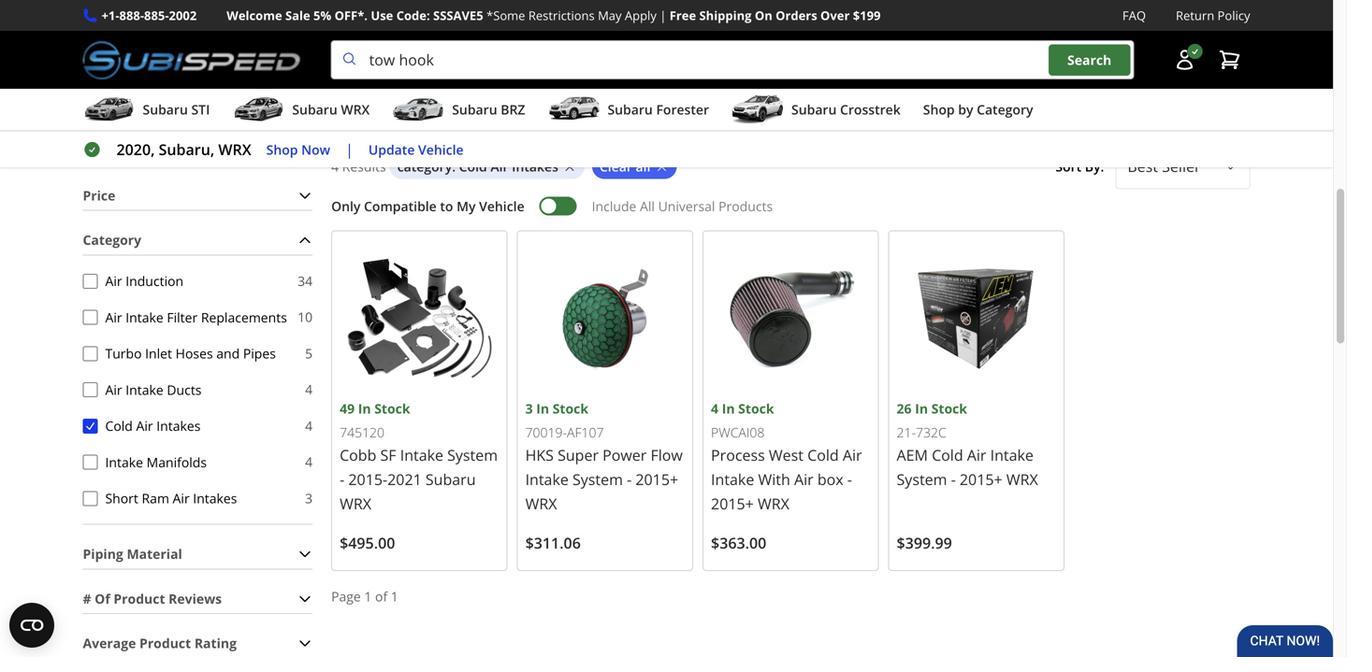 Task type: vqa. For each thing, say whether or not it's contained in the screenshot.


Task type: describe. For each thing, give the bounding box(es) containing it.
2015-
[[349, 470, 388, 490]]

universal
[[658, 197, 715, 215]]

air inside 26 in stock 21-732c aem cold air intake system - 2015+ wrx
[[967, 445, 987, 466]]

*some restrictions may apply | free shipping on orders over $199
[[487, 7, 881, 24]]

2020,
[[117, 140, 155, 160]]

subaru wrx
[[292, 101, 370, 119]]

cold right :
[[459, 158, 487, 175]]

system inside 26 in stock 21-732c aem cold air intake system - 2015+ wrx
[[897, 470, 948, 490]]

2021
[[388, 470, 422, 490]]

update vehicle button
[[369, 139, 464, 161]]

shipping
[[700, 7, 752, 24]]

hks super power flow intake system - 2015+ wrx image
[[526, 239, 685, 399]]

subaru inside 49 in stock 745120 cobb sf intake system - 2015-2021 subaru wrx
[[426, 470, 476, 490]]

Air Intake Ducts button
[[83, 383, 98, 398]]

pwcai08
[[711, 424, 765, 441]]

super
[[558, 445, 599, 466]]

0 horizontal spatial air intake ducts
[[105, 381, 202, 399]]

air up 'intake manifolds'
[[136, 417, 153, 435]]

compatible
[[364, 197, 437, 215]]

crosstrek
[[840, 101, 901, 119]]

include
[[592, 197, 637, 215]]

2015+ inside 3 in stock 70019-af107 hks super power flow intake system - 2015+ wrx
[[636, 470, 679, 490]]

subaru sti button
[[83, 93, 210, 130]]

air left box
[[795, 470, 814, 490]]

return policy link
[[1176, 6, 1251, 25]]

subaru left wrx on the top of the page
[[561, 81, 639, 111]]

4 for air intake ducts
[[305, 381, 313, 399]]

70019-
[[526, 424, 567, 441]]

10
[[298, 308, 313, 326]]

3 for 3
[[305, 490, 313, 508]]

over
[[821, 7, 850, 24]]

sf
[[380, 445, 396, 466]]

+1-
[[102, 7, 119, 24]]

4 in stock pwcai08 process west cold air intake with air box - 2015+ wrx
[[711, 400, 862, 514]]

clear all
[[600, 158, 651, 175]]

products
[[793, 81, 890, 111]]

subaru crosstrek
[[792, 101, 901, 119]]

2020, subaru, wrx
[[117, 140, 251, 160]]

welcome
[[227, 7, 282, 24]]

all
[[636, 158, 651, 175]]

may
[[598, 7, 622, 24]]

0 horizontal spatial and
[[216, 345, 240, 363]]

$199
[[853, 7, 881, 24]]

subaru brz button
[[392, 93, 525, 130]]

- inside 26 in stock 21-732c aem cold air intake system - 2015+ wrx
[[951, 470, 956, 490]]

1 vertical spatial product
[[139, 635, 191, 653]]

a subaru sti thumbnail image image
[[83, 96, 135, 124]]

1 vertical spatial air intake filter replacements
[[105, 309, 287, 326]]

subaru for subaru forester
[[608, 101, 653, 119]]

1 vertical spatial turbo
[[105, 345, 142, 363]]

air right air intake ducts button
[[105, 381, 122, 399]]

2020
[[504, 81, 555, 111]]

in for af107
[[536, 400, 549, 418]]

1 vertical spatial ram
[[142, 490, 169, 508]]

return
[[1176, 7, 1215, 24]]

732c
[[916, 424, 947, 441]]

piping material
[[83, 546, 182, 564]]

2015+ inside 26 in stock 21-732c aem cold air intake system - 2015+ wrx
[[960, 470, 1003, 490]]

a subaru brz thumbnail image image
[[392, 96, 445, 124]]

process
[[711, 445, 765, 466]]

888-
[[119, 7, 144, 24]]

1 vertical spatial vehicle
[[479, 197, 525, 215]]

hks
[[526, 445, 554, 466]]

subaru wrx button
[[232, 93, 370, 130]]

49 in stock 745120 cobb sf intake system - 2015-2021 subaru wrx
[[340, 400, 498, 514]]

49
[[340, 400, 355, 418]]

1 horizontal spatial ducts
[[585, 7, 622, 24]]

0 vertical spatial short
[[1082, 7, 1117, 24]]

subaru,
[[159, 140, 215, 160]]

intake inside 3 in stock 70019-af107 hks super power flow intake system - 2015+ wrx
[[526, 470, 569, 490]]

system inside 49 in stock 745120 cobb sf intake system - 2015-2021 subaru wrx
[[447, 445, 498, 466]]

turbo inside turbo inlet hoses and pipes 'link'
[[303, 7, 342, 24]]

turbo inlet hoses and pipes link
[[285, 0, 465, 41]]

26
[[897, 400, 912, 418]]

3 in stock 70019-af107 hks super power flow intake system - 2015+ wrx
[[526, 400, 683, 514]]

category button
[[83, 226, 313, 255]]

west
[[769, 445, 804, 466]]

0 vertical spatial cold air intakes
[[712, 7, 816, 24]]

af107
[[567, 424, 604, 441]]

cold inside 26 in stock 21-732c aem cold air intake system - 2015+ wrx
[[932, 445, 964, 466]]

box
[[818, 470, 844, 490]]

wrx inside 4 in stock pwcai08 process west cold air intake with air box - 2015+ wrx
[[758, 494, 790, 514]]

intakes up button icon
[[1176, 7, 1225, 24]]

return policy
[[1176, 7, 1251, 24]]

0 vertical spatial short ram air intakes
[[1082, 7, 1225, 24]]

1 vertical spatial filter
[[167, 309, 198, 326]]

average product rating button
[[83, 630, 313, 658]]

air right sssave5
[[517, 7, 536, 24]]

air up box
[[843, 445, 862, 466]]

material
[[127, 546, 182, 564]]

all
[[640, 197, 655, 215]]

26 in stock 21-732c aem cold air intake system - 2015+ wrx
[[897, 400, 1039, 490]]

category for category
[[83, 231, 141, 249]]

Short Ram Air Intakes button
[[83, 492, 98, 507]]

policy
[[1218, 7, 1251, 24]]

# of product reviews
[[83, 590, 222, 608]]

shop for shop now
[[266, 141, 298, 158]]

products
[[719, 197, 773, 215]]

turbo inlet hoses and pipes inside 'link'
[[303, 7, 446, 41]]

faq
[[1123, 7, 1146, 24]]

intakes left "over"
[[767, 7, 816, 24]]

745120
[[340, 424, 385, 441]]

and inside 'link'
[[421, 7, 446, 24]]

1 1 from the left
[[364, 588, 372, 606]]

4 right now
[[331, 158, 339, 175]]

filter inside the "air intake filter replacements" link
[[197, 7, 232, 24]]

cobb
[[340, 445, 377, 466]]

aem
[[897, 445, 928, 466]]

apply
[[625, 7, 657, 24]]

885-
[[144, 7, 169, 24]]

intake inside 49 in stock 745120 cobb sf intake system - 2015-2021 subaru wrx
[[400, 445, 444, 466]]

subaru sti
[[143, 101, 210, 119]]

stock for cobb
[[375, 400, 410, 418]]

# of product reviews button
[[83, 585, 313, 614]]

0 horizontal spatial pipes
[[243, 345, 276, 363]]

34
[[298, 272, 313, 290]]

1 vertical spatial hoses
[[176, 345, 213, 363]]

shop by category button
[[923, 93, 1034, 130]]

process west cold air intake with air box - 2015+ wrx image
[[711, 239, 871, 399]]

0 horizontal spatial |
[[345, 140, 354, 160]]

subaru crosstrek button
[[732, 93, 901, 130]]

sssave5
[[433, 7, 484, 24]]

price button
[[83, 181, 313, 210]]

wrx inside 49 in stock 745120 cobb sf intake system - 2015-2021 subaru wrx
[[340, 494, 372, 514]]

power
[[603, 445, 647, 466]]

Turbo Inlet Hoses and Pipes button
[[83, 347, 98, 361]]

in for 732c
[[915, 400, 928, 418]]

forester
[[656, 101, 709, 119]]

open widget image
[[9, 604, 54, 649]]

welcome sale 5% off*. use code: sssave5
[[227, 7, 484, 24]]

shop now
[[266, 141, 330, 158]]

page
[[331, 588, 361, 606]]

category : cold air intakes
[[397, 158, 559, 175]]



Task type: locate. For each thing, give the bounding box(es) containing it.
- up the $399.99
[[951, 470, 956, 490]]

4 - from the left
[[951, 470, 956, 490]]

3 inside 3 in stock 70019-af107 hks super power flow intake system - 2015+ wrx
[[526, 400, 533, 418]]

aem cold air intake system - 2015+ wrx image
[[897, 239, 1057, 399]]

results
[[342, 158, 386, 175]]

in right 26
[[915, 400, 928, 418]]

0 horizontal spatial ram
[[142, 490, 169, 508]]

4 inside 4 in stock pwcai08 process west cold air intake with air box - 2015+ wrx
[[711, 400, 719, 418]]

now
[[301, 141, 330, 158]]

$363.00
[[711, 533, 767, 554]]

1 horizontal spatial turbo inlet hoses and pipes
[[303, 7, 446, 41]]

a subaru wrx thumbnail image image
[[232, 96, 285, 124]]

0 horizontal spatial cold air intakes
[[105, 417, 201, 435]]

shop left brz
[[444, 81, 498, 111]]

in for process
[[722, 400, 735, 418]]

air intake ducts right air intake ducts button
[[105, 381, 202, 399]]

1 vertical spatial |
[[345, 140, 354, 160]]

wrx inside 26 in stock 21-732c aem cold air intake system - 2015+ wrx
[[1007, 470, 1039, 490]]

1 vertical spatial and
[[216, 345, 240, 363]]

button image
[[1174, 49, 1196, 71]]

1 vertical spatial short ram air intakes
[[105, 490, 237, 508]]

- right box
[[848, 470, 852, 490]]

1 stock from the left
[[375, 400, 410, 418]]

0 vertical spatial filter
[[197, 7, 232, 24]]

category up only compatible to my vehicle
[[397, 158, 452, 175]]

subaru for subaru sti
[[143, 101, 188, 119]]

Select... button
[[1116, 144, 1251, 190]]

1 horizontal spatial hoses
[[379, 7, 418, 24]]

1 vertical spatial short
[[105, 490, 138, 508]]

piping material button
[[83, 541, 313, 569]]

cold air intakes up 'intake manifolds'
[[105, 417, 201, 435]]

1 vertical spatial cold air intakes
[[105, 417, 201, 435]]

wrx inside dropdown button
[[341, 101, 370, 119]]

average
[[83, 635, 136, 653]]

in for cobb
[[358, 400, 371, 418]]

vehicle down "subaru brz" dropdown button
[[418, 141, 464, 158]]

pipes inside 'link'
[[357, 23, 392, 41]]

1 vertical spatial category
[[83, 231, 141, 249]]

stock inside 4 in stock pwcai08 process west cold air intake with air box - 2015+ wrx
[[739, 400, 774, 418]]

in up "70019-"
[[536, 400, 549, 418]]

shop left the by
[[923, 101, 955, 119]]

1 vertical spatial ducts
[[167, 381, 202, 399]]

ram
[[1121, 7, 1150, 24], [142, 490, 169, 508]]

1 vertical spatial turbo inlet hoses and pipes
[[105, 345, 276, 363]]

hoses
[[379, 7, 418, 24], [176, 345, 213, 363]]

cold right cold air intakes button
[[105, 417, 133, 435]]

cobb sf intake system - 2015-2021 subaru wrx image
[[340, 239, 499, 399]]

2 1 from the left
[[391, 588, 399, 606]]

air right :
[[491, 158, 509, 175]]

air induction
[[105, 272, 184, 290]]

4 for intake manifolds
[[305, 454, 313, 471]]

subispeed logo image
[[83, 40, 301, 80]]

intake inside 4 in stock pwcai08 process west cold air intake with air box - 2015+ wrx
[[711, 470, 755, 490]]

cold down "732c"
[[932, 445, 964, 466]]

0 horizontal spatial hoses
[[176, 345, 213, 363]]

0 horizontal spatial turbo inlet hoses and pipes
[[105, 345, 276, 363]]

0 horizontal spatial inlet
[[145, 345, 172, 363]]

shop by category
[[923, 101, 1034, 119]]

4 down 5
[[305, 381, 313, 399]]

subaru left brz
[[452, 101, 497, 119]]

2 horizontal spatial system
[[897, 470, 948, 490]]

1 horizontal spatial category
[[397, 158, 452, 175]]

0 horizontal spatial 3
[[305, 490, 313, 508]]

in inside 26 in stock 21-732c aem cold air intake system - 2015+ wrx
[[915, 400, 928, 418]]

hoses right off*.
[[379, 7, 418, 24]]

inlet right 5%
[[345, 7, 376, 24]]

sort by:
[[1056, 158, 1105, 175]]

manifolds
[[147, 454, 207, 471]]

1 - from the left
[[340, 470, 345, 490]]

filter down induction
[[167, 309, 198, 326]]

stock inside 49 in stock 745120 cobb sf intake system - 2015-2021 subaru wrx
[[375, 400, 410, 418]]

in inside 3 in stock 70019-af107 hks super power flow intake system - 2015+ wrx
[[536, 400, 549, 418]]

3 for 3 in stock 70019-af107 hks super power flow intake system - 2015+ wrx
[[526, 400, 533, 418]]

cold air intakes link
[[712, 0, 816, 24]]

4
[[331, 158, 339, 175], [305, 381, 313, 399], [711, 400, 719, 418], [305, 417, 313, 435], [305, 454, 313, 471]]

stock up "732c"
[[932, 400, 968, 418]]

cold up box
[[808, 445, 839, 466]]

product
[[114, 590, 165, 608], [139, 635, 191, 653]]

intakes
[[767, 7, 816, 24], [1176, 7, 1225, 24], [512, 158, 559, 175], [156, 417, 201, 435], [193, 490, 237, 508]]

page 1 of 1
[[331, 588, 399, 606]]

by:
[[1085, 158, 1105, 175]]

air right 'air intake filter replacements' button
[[105, 309, 122, 326]]

1 horizontal spatial turbo
[[303, 7, 342, 24]]

0 vertical spatial replacements
[[134, 23, 226, 41]]

Cold Air Intakes button
[[83, 419, 98, 434]]

-
[[340, 470, 345, 490], [848, 470, 852, 490], [627, 470, 632, 490], [951, 470, 956, 490]]

1 vertical spatial 3
[[305, 490, 313, 508]]

0 vertical spatial |
[[660, 7, 667, 24]]

short ram air intakes up button icon
[[1082, 7, 1225, 24]]

and right the use
[[421, 7, 446, 24]]

4 up pwcai08
[[711, 400, 719, 418]]

category for category : cold air intakes
[[397, 158, 452, 175]]

0 vertical spatial 3
[[526, 400, 533, 418]]

in right 49
[[358, 400, 371, 418]]

1 horizontal spatial air intake ducts
[[517, 7, 622, 24]]

0 vertical spatial air intake ducts
[[517, 7, 622, 24]]

Intake Manifolds button
[[83, 455, 98, 470]]

4 results
[[331, 158, 386, 175]]

1 horizontal spatial short ram air intakes
[[1082, 7, 1225, 24]]

0 horizontal spatial 2015+
[[636, 470, 679, 490]]

subaru brz
[[452, 101, 525, 119]]

Air Induction button
[[83, 274, 98, 289]]

sale
[[285, 7, 310, 24]]

1
[[364, 588, 372, 606], [391, 588, 399, 606]]

3 - from the left
[[627, 470, 632, 490]]

select... image
[[1224, 159, 1239, 174]]

a subaru forester thumbnail image image
[[548, 96, 600, 124]]

air right +1- at the left top of the page
[[129, 7, 148, 24]]

intakes up manifolds
[[156, 417, 201, 435]]

| right now
[[345, 140, 354, 160]]

stock for 732c
[[932, 400, 968, 418]]

product down piping material at bottom
[[114, 590, 165, 608]]

cold air intakes
[[712, 7, 816, 24], [105, 417, 201, 435]]

Air Intake Filter Replacements button
[[83, 310, 98, 325]]

shop for shop by category
[[923, 101, 955, 119]]

+1-888-885-2002 link
[[102, 6, 197, 25]]

wrx
[[644, 81, 688, 111]]

1 vertical spatial replacements
[[201, 309, 287, 326]]

brz
[[501, 101, 525, 119]]

only
[[331, 197, 361, 215]]

air left orders
[[745, 7, 764, 24]]

stock up the af107 at the left bottom
[[553, 400, 589, 418]]

0 vertical spatial pipes
[[357, 23, 392, 41]]

- left 2015-
[[340, 470, 345, 490]]

flow
[[651, 445, 683, 466]]

0 horizontal spatial short ram air intakes
[[105, 490, 237, 508]]

4 left cobb in the left bottom of the page
[[305, 454, 313, 471]]

restrictions
[[529, 7, 595, 24]]

subaru for subaru wrx
[[292, 101, 338, 119]]

3 in from the left
[[536, 400, 549, 418]]

1 horizontal spatial system
[[573, 470, 623, 490]]

short ram air intakes down manifolds
[[105, 490, 237, 508]]

5%
[[314, 7, 331, 24]]

1 horizontal spatial shop
[[444, 81, 498, 111]]

- inside 49 in stock 745120 cobb sf intake system - 2015-2021 subaru wrx
[[340, 470, 345, 490]]

orders
[[776, 7, 818, 24]]

subaru for subaru crosstrek
[[792, 101, 837, 119]]

0 vertical spatial category
[[397, 158, 452, 175]]

system left hks
[[447, 445, 498, 466]]

intakes down brz
[[512, 158, 559, 175]]

1 horizontal spatial ram
[[1121, 7, 1150, 24]]

stock inside 3 in stock 70019-af107 hks super power flow intake system - 2015+ wrx
[[553, 400, 589, 418]]

in
[[358, 400, 371, 418], [722, 400, 735, 418], [536, 400, 549, 418], [915, 400, 928, 418]]

ram left "return"
[[1121, 7, 1150, 24]]

pipes left 5
[[243, 345, 276, 363]]

hoses inside turbo inlet hoses and pipes 'link'
[[379, 7, 418, 24]]

0 vertical spatial ducts
[[585, 7, 622, 24]]

in up pwcai08
[[722, 400, 735, 418]]

update
[[369, 141, 415, 158]]

of right page
[[375, 588, 388, 606]]

inlet inside 'link'
[[345, 7, 376, 24]]

system down super
[[573, 470, 623, 490]]

1 horizontal spatial 2015+
[[711, 494, 754, 514]]

price
[[83, 187, 115, 204]]

1 horizontal spatial of
[[375, 588, 388, 606]]

0 vertical spatial turbo
[[303, 7, 342, 24]]

0 horizontal spatial turbo
[[105, 345, 142, 363]]

2 stock from the left
[[739, 400, 774, 418]]

wrx
[[341, 101, 370, 119], [218, 140, 251, 160], [1007, 470, 1039, 490], [340, 494, 372, 514], [758, 494, 790, 514], [526, 494, 557, 514]]

cold air intakes up search input field on the top of page
[[712, 7, 816, 24]]

- inside 4 in stock pwcai08 process west cold air intake with air box - 2015+ wrx
[[848, 470, 852, 490]]

vehicle
[[418, 141, 464, 158], [479, 197, 525, 215]]

vehicle right my
[[479, 197, 525, 215]]

shop
[[444, 81, 498, 111], [923, 101, 955, 119], [266, 141, 298, 158]]

turbo inlet hoses and pipes
[[303, 7, 446, 41], [105, 345, 276, 363]]

2 horizontal spatial shop
[[923, 101, 955, 119]]

subaru inside dropdown button
[[792, 101, 837, 119]]

short ram air intakes
[[1082, 7, 1225, 24], [105, 490, 237, 508]]

1 horizontal spatial inlet
[[345, 7, 376, 24]]

shop for shop 2020 subaru wrx featured products
[[444, 81, 498, 111]]

in inside 49 in stock 745120 cobb sf intake system - 2015-2021 subaru wrx
[[358, 400, 371, 418]]

air down manifolds
[[173, 490, 190, 508]]

short left faq link
[[1082, 7, 1117, 24]]

update vehicle
[[369, 141, 464, 158]]

and left 5
[[216, 345, 240, 363]]

2015+ inside 4 in stock pwcai08 process west cold air intake with air box - 2015+ wrx
[[711, 494, 754, 514]]

shop 2020 subaru wrx featured products
[[444, 81, 890, 111]]

in inside 4 in stock pwcai08 process west cold air intake with air box - 2015+ wrx
[[722, 400, 735, 418]]

sti
[[191, 101, 210, 119]]

turbo
[[303, 7, 342, 24], [105, 345, 142, 363]]

inlet
[[345, 7, 376, 24], [145, 345, 172, 363]]

of inside dropdown button
[[95, 590, 110, 608]]

free
[[670, 7, 696, 24]]

air right faq link
[[1154, 7, 1173, 24]]

of right '#'
[[95, 590, 110, 608]]

0 vertical spatial turbo inlet hoses and pipes
[[303, 7, 446, 41]]

0 vertical spatial hoses
[[379, 7, 418, 24]]

subaru left forester
[[608, 101, 653, 119]]

0 vertical spatial product
[[114, 590, 165, 608]]

stock
[[375, 400, 410, 418], [739, 400, 774, 418], [553, 400, 589, 418], [932, 400, 968, 418]]

| left free
[[660, 7, 667, 24]]

stock up pwcai08
[[739, 400, 774, 418]]

0 horizontal spatial ducts
[[167, 381, 202, 399]]

inlet right turbo inlet hoses and pipes "button"
[[145, 345, 172, 363]]

stock for af107
[[553, 400, 589, 418]]

product down # of product reviews
[[139, 635, 191, 653]]

0 vertical spatial and
[[421, 7, 446, 24]]

21-
[[897, 424, 916, 441]]

featured
[[694, 81, 787, 111]]

1 horizontal spatial short
[[1082, 7, 1117, 24]]

short ram air intakes link
[[1082, 0, 1225, 24]]

0 vertical spatial inlet
[[345, 7, 376, 24]]

search input field
[[331, 40, 1135, 80]]

1 horizontal spatial and
[[421, 7, 446, 24]]

ducts up manifolds
[[167, 381, 202, 399]]

1 horizontal spatial cold air intakes
[[712, 7, 816, 24]]

use
[[371, 7, 393, 24]]

and
[[421, 7, 446, 24], [216, 345, 240, 363]]

by
[[959, 101, 974, 119]]

0 horizontal spatial vehicle
[[418, 141, 464, 158]]

replacements
[[134, 23, 226, 41], [201, 309, 287, 326]]

subaru right 2021
[[426, 470, 476, 490]]

ducts left apply
[[585, 7, 622, 24]]

filter right '2002'
[[197, 7, 232, 24]]

category
[[977, 101, 1034, 119]]

1 vertical spatial inlet
[[145, 345, 172, 363]]

induction
[[126, 272, 184, 290]]

0 horizontal spatial short
[[105, 490, 138, 508]]

system down aem
[[897, 470, 948, 490]]

wrx inside 3 in stock 70019-af107 hks super power flow intake system - 2015+ wrx
[[526, 494, 557, 514]]

cold inside 4 in stock pwcai08 process west cold air intake with air box - 2015+ wrx
[[808, 445, 839, 466]]

faq link
[[1123, 6, 1146, 25]]

stock for process
[[739, 400, 774, 418]]

intakes down manifolds
[[193, 490, 237, 508]]

air right aem
[[967, 445, 987, 466]]

1 vertical spatial air intake ducts
[[105, 381, 202, 399]]

0 horizontal spatial category
[[83, 231, 141, 249]]

category down price
[[83, 231, 141, 249]]

stock inside 26 in stock 21-732c aem cold air intake system - 2015+ wrx
[[932, 400, 968, 418]]

3 stock from the left
[[553, 400, 589, 418]]

subaru inside "dropdown button"
[[143, 101, 188, 119]]

a subaru crosstrek thumbnail image image
[[732, 96, 784, 124]]

intake inside 26 in stock 21-732c aem cold air intake system - 2015+ wrx
[[991, 445, 1034, 466]]

cold left the on
[[712, 7, 741, 24]]

3 left 2015-
[[305, 490, 313, 508]]

2 horizontal spatial 2015+
[[960, 470, 1003, 490]]

1 horizontal spatial vehicle
[[479, 197, 525, 215]]

shop inside dropdown button
[[923, 101, 955, 119]]

1 horizontal spatial 1
[[391, 588, 399, 606]]

my
[[457, 197, 476, 215]]

subaru left sti
[[143, 101, 188, 119]]

4 stock from the left
[[932, 400, 968, 418]]

average product rating
[[83, 635, 237, 653]]

subaru up now
[[292, 101, 338, 119]]

short right short ram air intakes button
[[105, 490, 138, 508]]

reviews
[[169, 590, 222, 608]]

- down power
[[627, 470, 632, 490]]

of
[[375, 588, 388, 606], [95, 590, 110, 608]]

*some
[[487, 7, 525, 24]]

1 in from the left
[[358, 400, 371, 418]]

3 up "70019-"
[[526, 400, 533, 418]]

vehicle inside update vehicle button
[[418, 141, 464, 158]]

1 vertical spatial pipes
[[243, 345, 276, 363]]

1 horizontal spatial |
[[660, 7, 667, 24]]

pipes left code:
[[357, 23, 392, 41]]

subaru right 'a subaru crosstrek thumbnail image'
[[792, 101, 837, 119]]

piping
[[83, 546, 123, 564]]

0 horizontal spatial of
[[95, 590, 110, 608]]

subaru for subaru brz
[[452, 101, 497, 119]]

air right 'air induction' button
[[105, 272, 122, 290]]

4 for cold air intakes
[[305, 417, 313, 435]]

1 horizontal spatial 3
[[526, 400, 533, 418]]

5
[[305, 345, 313, 363]]

system inside 3 in stock 70019-af107 hks super power flow intake system - 2015+ wrx
[[573, 470, 623, 490]]

2002
[[169, 7, 197, 24]]

0 vertical spatial vehicle
[[418, 141, 464, 158]]

with
[[758, 470, 791, 490]]

4 in from the left
[[915, 400, 928, 418]]

ram down 'intake manifolds'
[[142, 490, 169, 508]]

shop now link
[[266, 139, 330, 161]]

0 horizontal spatial system
[[447, 445, 498, 466]]

air intake ducts left apply
[[517, 7, 622, 24]]

2 in from the left
[[722, 400, 735, 418]]

4 left 49
[[305, 417, 313, 435]]

0 vertical spatial air intake filter replacements
[[129, 7, 232, 41]]

0 vertical spatial ram
[[1121, 7, 1150, 24]]

shop left now
[[266, 141, 298, 158]]

2 - from the left
[[848, 470, 852, 490]]

|
[[660, 7, 667, 24], [345, 140, 354, 160]]

stock up 745120
[[375, 400, 410, 418]]

- inside 3 in stock 70019-af107 hks super power flow intake system - 2015+ wrx
[[627, 470, 632, 490]]

1 horizontal spatial pipes
[[357, 23, 392, 41]]

:
[[452, 158, 456, 175]]

hoses down induction
[[176, 345, 213, 363]]

category inside dropdown button
[[83, 231, 141, 249]]

3
[[526, 400, 533, 418], [305, 490, 313, 508]]

0 horizontal spatial 1
[[364, 588, 372, 606]]

0 horizontal spatial shop
[[266, 141, 298, 158]]



